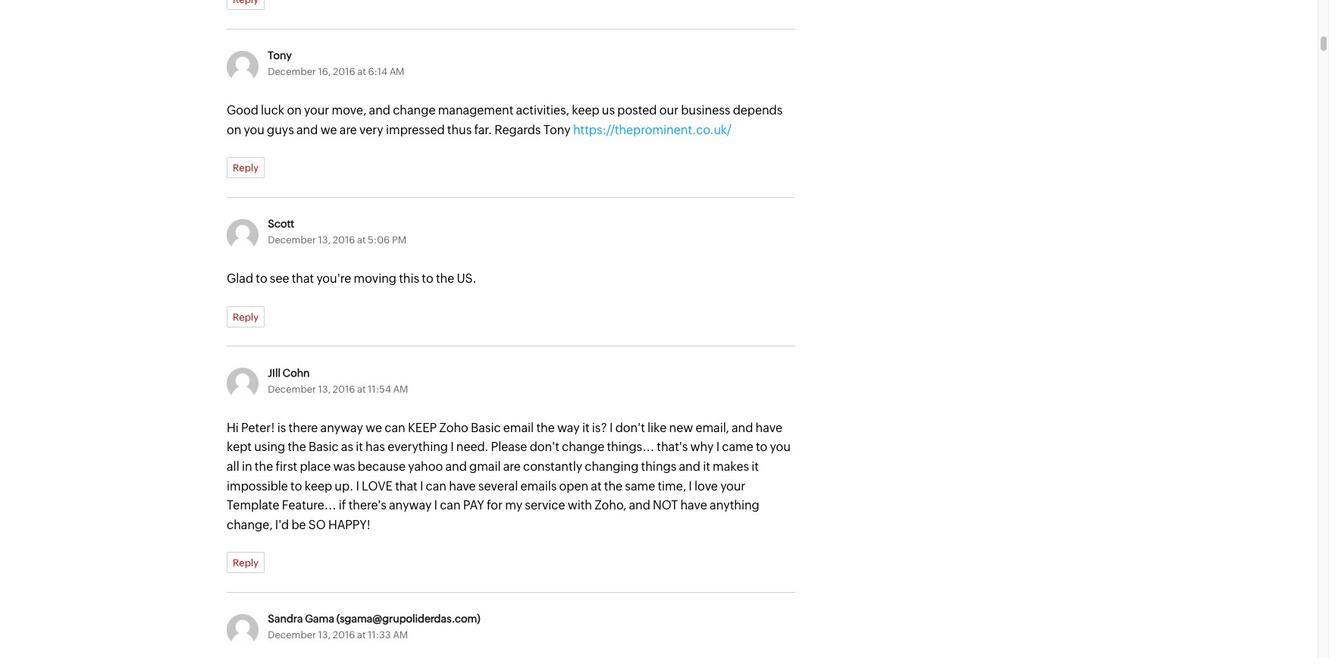 Task type: vqa. For each thing, say whether or not it's contained in the screenshot.
the leftmost we
yes



Task type: locate. For each thing, give the bounding box(es) containing it.
0 vertical spatial anyway
[[321, 421, 363, 435]]

impressed
[[386, 123, 445, 137]]

1 horizontal spatial tony
[[544, 123, 571, 137]]

way
[[558, 421, 580, 435]]

1 vertical spatial basic
[[309, 440, 339, 455]]

1 vertical spatial anyway
[[389, 499, 432, 513]]

1 horizontal spatial keep
[[572, 103, 600, 118]]

december down jill cohn
[[268, 384, 316, 395]]

13, for anyway
[[318, 384, 331, 395]]

we up has
[[366, 421, 382, 435]]

13,
[[318, 235, 331, 246], [318, 384, 331, 395], [318, 630, 331, 641]]

1 reply from the top
[[233, 163, 259, 174]]

6:14
[[368, 66, 388, 77]]

0 vertical spatial reply link
[[227, 157, 265, 179]]

don't up constantly
[[530, 440, 560, 455]]

11:33
[[368, 630, 391, 641]]

i left love
[[689, 479, 693, 494]]

can left pay
[[440, 499, 461, 513]]

2 horizontal spatial have
[[756, 421, 783, 435]]

0 horizontal spatial we
[[321, 123, 337, 137]]

tony
[[268, 49, 292, 62], [544, 123, 571, 137]]

3 reply link from the top
[[227, 553, 265, 574]]

1 vertical spatial you
[[771, 440, 791, 455]]

1 vertical spatial your
[[721, 479, 746, 494]]

on right 'luck'
[[287, 103, 302, 118]]

reply down good
[[233, 163, 259, 174]]

0 horizontal spatial anyway
[[321, 421, 363, 435]]

change inside good luck on your move, and change management activities, keep us posted our business depends on you guys and we are very impressed thus far. regards tony
[[393, 103, 436, 118]]

love
[[362, 479, 393, 494]]

december left 16,
[[268, 66, 316, 77]]

and down why
[[679, 460, 701, 474]]

glad to see that you're moving this to the us.
[[227, 272, 477, 286]]

we
[[321, 123, 337, 137], [366, 421, 382, 435]]

1 vertical spatial tony
[[544, 123, 571, 137]]

december 13, 2016 at 11:54 am link
[[268, 384, 408, 395]]

1 horizontal spatial that
[[395, 479, 418, 494]]

anyway up as
[[321, 421, 363, 435]]

keep left us at the left top of page
[[572, 103, 600, 118]]

i left pay
[[434, 499, 438, 513]]

reply down glad
[[233, 312, 259, 323]]

0 horizontal spatial are
[[340, 123, 357, 137]]

are inside hi peter! is there anyway we can keep zoho basic email the way it is? i don't like new email, and have kept using the basic as it has everything i need. please don't change things... that's why i came to you all in the first place was because yahoo and gmail are constantly changing things and it makes it impossible to keep up. i love that i can have several emails open at the same time, i love your template feature... if there's anyway i can pay for my service with zoho, and not have anything change, i'd be so happy!
[[504, 460, 521, 474]]

basic
[[471, 421, 501, 435], [309, 440, 339, 455]]

2 reply link from the top
[[227, 306, 265, 328]]

1 vertical spatial we
[[366, 421, 382, 435]]

1 vertical spatial that
[[395, 479, 418, 494]]

guys
[[267, 123, 294, 137]]

4 december from the top
[[268, 630, 316, 641]]

the
[[436, 272, 455, 286], [537, 421, 555, 435], [288, 440, 306, 455], [255, 460, 273, 474], [605, 479, 623, 494]]

and down the same
[[629, 499, 651, 513]]

reply link down glad
[[227, 306, 265, 328]]

1 horizontal spatial don't
[[616, 421, 645, 435]]

reply
[[233, 163, 259, 174], [233, 312, 259, 323], [233, 558, 259, 569]]

that right see
[[292, 272, 314, 286]]

0 vertical spatial have
[[756, 421, 783, 435]]

1 horizontal spatial on
[[287, 103, 302, 118]]

reply link
[[227, 157, 265, 179], [227, 306, 265, 328], [227, 553, 265, 574]]

1 reply link from the top
[[227, 157, 265, 179]]

don't up things...
[[616, 421, 645, 435]]

change down way
[[562, 440, 605, 455]]

0 vertical spatial am
[[390, 66, 405, 77]]

email
[[504, 421, 534, 435]]

you
[[244, 123, 265, 137], [771, 440, 791, 455]]

december down sandra in the bottom left of the page
[[268, 630, 316, 641]]

1 horizontal spatial you
[[771, 440, 791, 455]]

reply for glad to see that you're moving this to the us.
[[233, 312, 259, 323]]

2 vertical spatial reply link
[[227, 553, 265, 574]]

makes
[[713, 460, 750, 474]]

emails
[[521, 479, 557, 494]]

tony up 'luck'
[[268, 49, 292, 62]]

your inside hi peter! is there anyway we can keep zoho basic email the way it is? i don't like new email, and have kept using the basic as it has everything i need. please don't change things... that's why i came to you all in the first place was because yahoo and gmail are constantly changing things and it makes it impossible to keep up. i love that i can have several emails open at the same time, i love your template feature... if there's anyway i can pay for my service with zoho, and not have anything change, i'd be so happy!
[[721, 479, 746, 494]]

am down (sgama@grupoliderdas.com) on the bottom left
[[393, 630, 408, 641]]

have right email,
[[756, 421, 783, 435]]

same
[[625, 479, 656, 494]]

1 horizontal spatial your
[[721, 479, 746, 494]]

and
[[369, 103, 391, 118], [297, 123, 318, 137], [732, 421, 754, 435], [446, 460, 467, 474], [679, 460, 701, 474], [629, 499, 651, 513]]

2 vertical spatial can
[[440, 499, 461, 513]]

0 vertical spatial reply
[[233, 163, 259, 174]]

0 horizontal spatial keep
[[305, 479, 332, 494]]

feature...
[[282, 499, 336, 513]]

are inside good luck on your move, and change management activities, keep us posted our business depends on you guys and we are very impressed thus far. regards tony
[[340, 123, 357, 137]]

0 horizontal spatial tony
[[268, 49, 292, 62]]

reply link down "change,"
[[227, 553, 265, 574]]

0 horizontal spatial basic
[[309, 440, 339, 455]]

0 horizontal spatial your
[[304, 103, 329, 118]]

peter!
[[241, 421, 275, 435]]

basic up need.
[[471, 421, 501, 435]]

1 13, from the top
[[318, 235, 331, 246]]

2016 left 5:06 on the left of the page
[[333, 235, 355, 246]]

new
[[670, 421, 694, 435]]

reply link down good
[[227, 157, 265, 179]]

have up pay
[[449, 479, 476, 494]]

can
[[385, 421, 406, 435], [426, 479, 447, 494], [440, 499, 461, 513]]

kept
[[227, 440, 252, 455]]

good luck on your move, and change management activities, keep us posted our business depends on you guys and we are very impressed thus far. regards tony
[[227, 103, 783, 137]]

to left see
[[256, 272, 268, 286]]

depends
[[733, 103, 783, 118]]

1 horizontal spatial change
[[562, 440, 605, 455]]

0 vertical spatial change
[[393, 103, 436, 118]]

3 reply from the top
[[233, 558, 259, 569]]

am
[[390, 66, 405, 77], [393, 384, 408, 395], [393, 630, 408, 641]]

am right "6:14"
[[390, 66, 405, 77]]

that
[[292, 272, 314, 286], [395, 479, 418, 494]]

december down scott
[[268, 235, 316, 246]]

have down love
[[681, 499, 708, 513]]

0 horizontal spatial on
[[227, 123, 242, 137]]

at left "11:54"
[[357, 384, 366, 395]]

the left us.
[[436, 272, 455, 286]]

your
[[304, 103, 329, 118], [721, 479, 746, 494]]

you right came
[[771, 440, 791, 455]]

my
[[505, 499, 523, 513]]

is
[[278, 421, 286, 435]]

the down there
[[288, 440, 306, 455]]

you down good
[[244, 123, 265, 137]]

we down 'move,'
[[321, 123, 337, 137]]

because
[[358, 460, 406, 474]]

0 horizontal spatial have
[[449, 479, 476, 494]]

2016 right 16,
[[333, 66, 356, 77]]

1 vertical spatial reply
[[233, 312, 259, 323]]

basic up place on the left bottom
[[309, 440, 339, 455]]

at left 5:06 on the left of the page
[[357, 235, 366, 246]]

constantly
[[524, 460, 583, 474]]

0 vertical spatial are
[[340, 123, 357, 137]]

glad
[[227, 272, 253, 286]]

december for on
[[268, 66, 316, 77]]

your inside good luck on your move, and change management activities, keep us posted our business depends on you guys and we are very impressed thus far. regards tony
[[304, 103, 329, 118]]

anything
[[710, 499, 760, 513]]

hi
[[227, 421, 239, 435]]

5:06
[[368, 235, 390, 246]]

up.
[[335, 479, 354, 494]]

1 horizontal spatial have
[[681, 499, 708, 513]]

0 vertical spatial you
[[244, 123, 265, 137]]

we inside good luck on your move, and change management activities, keep us posted our business depends on you guys and we are very impressed thus far. regards tony
[[321, 123, 337, 137]]

at right open
[[591, 479, 602, 494]]

1 horizontal spatial anyway
[[389, 499, 432, 513]]

you inside good luck on your move, and change management activities, keep us posted our business depends on you guys and we are very impressed thus far. regards tony
[[244, 123, 265, 137]]

everything
[[388, 440, 448, 455]]

0 vertical spatial your
[[304, 103, 329, 118]]

0 vertical spatial 13,
[[318, 235, 331, 246]]

at
[[358, 66, 366, 77], [357, 235, 366, 246], [357, 384, 366, 395], [591, 479, 602, 494], [357, 630, 366, 641]]

using
[[254, 440, 285, 455]]

to right came
[[756, 440, 768, 455]]

reply for good luck on your move, and change management activities, keep us posted our business depends on you guys and we are very impressed thus far. regards tony
[[233, 163, 259, 174]]

at for anyway
[[357, 384, 366, 395]]

0 vertical spatial basic
[[471, 421, 501, 435]]

1 horizontal spatial are
[[504, 460, 521, 474]]

1 horizontal spatial we
[[366, 421, 382, 435]]

reply down "change,"
[[233, 558, 259, 569]]

don't
[[616, 421, 645, 435], [530, 440, 560, 455]]

can left keep
[[385, 421, 406, 435]]

1 horizontal spatial basic
[[471, 421, 501, 435]]

tony down activities,
[[544, 123, 571, 137]]

zoho,
[[595, 499, 627, 513]]

2 vertical spatial reply
[[233, 558, 259, 569]]

2016 left "11:54"
[[333, 384, 355, 395]]

am right "11:54"
[[393, 384, 408, 395]]

far.
[[475, 123, 492, 137]]

1 vertical spatial on
[[227, 123, 242, 137]]

happy!
[[328, 518, 371, 532]]

0 vertical spatial don't
[[616, 421, 645, 435]]

2 vertical spatial 13,
[[318, 630, 331, 641]]

0 vertical spatial that
[[292, 272, 314, 286]]

0 vertical spatial we
[[321, 123, 337, 137]]

change up impressed
[[393, 103, 436, 118]]

keep inside hi peter! is there anyway we can keep zoho basic email the way it is? i don't like new email, and have kept using the basic as it has everything i need. please don't change things... that's why i came to you all in the first place was because yahoo and gmail are constantly changing things and it makes it impossible to keep up. i love that i can have several emails open at the same time, i love your template feature... if there's anyway i can pay for my service with zoho, and not have anything change, i'd be so happy!
[[305, 479, 332, 494]]

0 horizontal spatial change
[[393, 103, 436, 118]]

on down good
[[227, 123, 242, 137]]

0 horizontal spatial you
[[244, 123, 265, 137]]

your left 'move,'
[[304, 103, 329, 118]]

on
[[287, 103, 302, 118], [227, 123, 242, 137]]

are down 'move,'
[[340, 123, 357, 137]]

change,
[[227, 518, 273, 532]]

2 december from the top
[[268, 235, 316, 246]]

are down please
[[504, 460, 521, 474]]

thus
[[447, 123, 472, 137]]

https://theprominent.co.uk/ link
[[573, 123, 732, 137]]

sandra gama (sgama@grupoliderdas.com)
[[268, 613, 481, 625]]

1 vertical spatial reply link
[[227, 306, 265, 328]]

change
[[393, 103, 436, 118], [562, 440, 605, 455]]

be
[[292, 518, 306, 532]]

reply link for good luck on your move, and change management activities, keep us posted our business depends on you guys and we are very impressed thus far. regards tony
[[227, 157, 265, 179]]

0 vertical spatial keep
[[572, 103, 600, 118]]

at for you're
[[357, 235, 366, 246]]

1 vertical spatial change
[[562, 440, 605, 455]]

was
[[333, 460, 356, 474]]

not
[[653, 499, 678, 513]]

2 13, from the top
[[318, 384, 331, 395]]

anyway down love
[[389, 499, 432, 513]]

can down yahoo
[[426, 479, 447, 494]]

your up anything at the bottom right
[[721, 479, 746, 494]]

1 vertical spatial are
[[504, 460, 521, 474]]

with
[[568, 499, 593, 513]]

keep down place on the left bottom
[[305, 479, 332, 494]]

cohn
[[283, 367, 310, 379]]

0 horizontal spatial that
[[292, 272, 314, 286]]

scott
[[268, 218, 295, 230]]

i
[[610, 421, 613, 435], [451, 440, 454, 455], [717, 440, 720, 455], [356, 479, 359, 494], [420, 479, 424, 494], [689, 479, 693, 494], [434, 499, 438, 513]]

0 vertical spatial can
[[385, 421, 406, 435]]

am for can
[[393, 384, 408, 395]]

i right why
[[717, 440, 720, 455]]

reply link for hi peter! is there anyway we can keep zoho basic email the way it is? i don't like new email, and have kept using the basic as it has everything i need. please don't change things... that's why i came to you all in the first place was because yahoo and gmail are constantly changing things and it makes it impossible to keep up. i love that i can have several emails open at the same time, i love your template feature... if there's anyway i can pay for my service with zoho, and not have anything change, i'd be so happy!
[[227, 553, 265, 574]]

at for move,
[[358, 66, 366, 77]]

2 reply from the top
[[233, 312, 259, 323]]

keep
[[572, 103, 600, 118], [305, 479, 332, 494]]

2 vertical spatial have
[[681, 499, 708, 513]]

1 vertical spatial keep
[[305, 479, 332, 494]]

3 december from the top
[[268, 384, 316, 395]]

1 vertical spatial am
[[393, 384, 408, 395]]

has
[[366, 440, 385, 455]]

that down yahoo
[[395, 479, 418, 494]]

at left "6:14"
[[358, 66, 366, 77]]

1 december from the top
[[268, 66, 316, 77]]

1 vertical spatial 13,
[[318, 384, 331, 395]]

1 vertical spatial don't
[[530, 440, 560, 455]]

it
[[583, 421, 590, 435], [356, 440, 363, 455], [703, 460, 711, 474], [752, 460, 759, 474]]

1 vertical spatial have
[[449, 479, 476, 494]]

regards
[[495, 123, 541, 137]]



Task type: describe. For each thing, give the bounding box(es) containing it.
came
[[723, 440, 754, 455]]

0 vertical spatial on
[[287, 103, 302, 118]]

december 13, 2016 at 11:33 am
[[268, 630, 408, 641]]

2016 for you're
[[333, 235, 355, 246]]

posted
[[618, 103, 657, 118]]

december 13, 2016 at 11:54 am
[[268, 384, 408, 395]]

2016 down gama
[[333, 630, 355, 641]]

i down yahoo
[[420, 479, 424, 494]]

zoho
[[440, 421, 469, 435]]

0 horizontal spatial don't
[[530, 440, 560, 455]]

very
[[360, 123, 384, 137]]

at inside hi peter! is there anyway we can keep zoho basic email the way it is? i don't like new email, and have kept using the basic as it has everything i need. please don't change things... that's why i came to you all in the first place was because yahoo and gmail are constantly changing things and it makes it impossible to keep up. i love that i can have several emails open at the same time, i love your template feature... if there's anyway i can pay for my service with zoho, and not have anything change, i'd be so happy!
[[591, 479, 602, 494]]

love
[[695, 479, 718, 494]]

reply for hi peter! is there anyway we can keep zoho basic email the way it is? i don't like new email, and have kept using the basic as it has everything i need. please don't change things... that's why i came to you all in the first place was because yahoo and gmail are constantly changing things and it makes it impossible to keep up. i love that i can have several emails open at the same time, i love your template feature... if there's anyway i can pay for my service with zoho, and not have anything change, i'd be so happy!
[[233, 558, 259, 569]]

so
[[309, 518, 326, 532]]

in
[[242, 460, 252, 474]]

tony inside good luck on your move, and change management activities, keep us posted our business depends on you guys and we are very impressed thus far. regards tony
[[544, 123, 571, 137]]

like
[[648, 421, 667, 435]]

management
[[438, 103, 514, 118]]

our
[[660, 103, 679, 118]]

am for change
[[390, 66, 405, 77]]

december 13, 2016 at 11:33 am link
[[268, 630, 408, 641]]

service
[[525, 499, 566, 513]]

jill cohn
[[268, 367, 310, 379]]

1 vertical spatial can
[[426, 479, 447, 494]]

i right is?
[[610, 421, 613, 435]]

things...
[[607, 440, 655, 455]]

email,
[[696, 421, 730, 435]]

there
[[289, 421, 318, 435]]

luck
[[261, 103, 285, 118]]

several
[[479, 479, 518, 494]]

as
[[341, 440, 354, 455]]

i down zoho
[[451, 440, 454, 455]]

pm
[[392, 235, 407, 246]]

gmail
[[470, 460, 501, 474]]

2 vertical spatial am
[[393, 630, 408, 641]]

pay
[[463, 499, 485, 513]]

keep
[[408, 421, 437, 435]]

if
[[339, 499, 346, 513]]

and up very
[[369, 103, 391, 118]]

you're
[[317, 272, 352, 286]]

december 13, 2016 at 5:06 pm
[[268, 235, 407, 246]]

december for see
[[268, 235, 316, 246]]

the left way
[[537, 421, 555, 435]]

why
[[691, 440, 714, 455]]

good
[[227, 103, 259, 118]]

december 16, 2016 at 6:14 am
[[268, 66, 405, 77]]

changing
[[585, 460, 639, 474]]

and right guys
[[297, 123, 318, 137]]

place
[[300, 460, 331, 474]]

first
[[276, 460, 298, 474]]

december 13, 2016 at 5:06 pm link
[[268, 235, 407, 246]]

i'd
[[275, 518, 289, 532]]

moving
[[354, 272, 397, 286]]

time,
[[658, 479, 687, 494]]

it right as
[[356, 440, 363, 455]]

activities,
[[516, 103, 570, 118]]

at left 11:33 at the left of page
[[357, 630, 366, 641]]

there's
[[349, 499, 387, 513]]

business
[[681, 103, 731, 118]]

change inside hi peter! is there anyway we can keep zoho basic email the way it is? i don't like new email, and have kept using the basic as it has everything i need. please don't change things... that's why i came to you all in the first place was because yahoo and gmail are constantly changing things and it makes it impossible to keep up. i love that i can have several emails open at the same time, i love your template feature... if there's anyway i can pay for my service with zoho, and not have anything change, i'd be so happy!
[[562, 440, 605, 455]]

it right makes
[[752, 460, 759, 474]]

keep inside good luck on your move, and change management activities, keep us posted our business depends on you guys and we are very impressed thus far. regards tony
[[572, 103, 600, 118]]

0 vertical spatial tony
[[268, 49, 292, 62]]

us
[[602, 103, 615, 118]]

16,
[[318, 66, 331, 77]]

2016 for anyway
[[333, 384, 355, 395]]

sandra
[[268, 613, 303, 625]]

3 13, from the top
[[318, 630, 331, 641]]

11:54
[[368, 384, 391, 395]]

we inside hi peter! is there anyway we can keep zoho basic email the way it is? i don't like new email, and have kept using the basic as it has everything i need. please don't change things... that's why i came to you all in the first place was because yahoo and gmail are constantly changing things and it makes it impossible to keep up. i love that i can have several emails open at the same time, i love your template feature... if there's anyway i can pay for my service with zoho, and not have anything change, i'd be so happy!
[[366, 421, 382, 435]]

https://theprominent.co.uk/
[[573, 123, 732, 137]]

us.
[[457, 272, 477, 286]]

to down first
[[291, 479, 302, 494]]

december 16, 2016 at 6:14 am link
[[268, 66, 405, 77]]

yahoo
[[408, 460, 443, 474]]

hi peter! is there anyway we can keep zoho basic email the way it is? i don't like new email, and have kept using the basic as it has everything i need. please don't change things... that's why i came to you all in the first place was because yahoo and gmail are constantly changing things and it makes it impossible to keep up. i love that i can have several emails open at the same time, i love your template feature... if there's anyway i can pay for my service with zoho, and not have anything change, i'd be so happy!
[[227, 421, 791, 532]]

gama
[[305, 613, 335, 625]]

open
[[560, 479, 589, 494]]

it up love
[[703, 460, 711, 474]]

that inside hi peter! is there anyway we can keep zoho basic email the way it is? i don't like new email, and have kept using the basic as it has everything i need. please don't change things... that's why i came to you all in the first place was because yahoo and gmail are constantly changing things and it makes it impossible to keep up. i love that i can have several emails open at the same time, i love your template feature... if there's anyway i can pay for my service with zoho, and not have anything change, i'd be so happy!
[[395, 479, 418, 494]]

december for is
[[268, 384, 316, 395]]

all
[[227, 460, 239, 474]]

and up came
[[732, 421, 754, 435]]

things
[[642, 460, 677, 474]]

is?
[[592, 421, 608, 435]]

jill
[[268, 367, 281, 379]]

move,
[[332, 103, 367, 118]]

this
[[399, 272, 420, 286]]

and down need.
[[446, 460, 467, 474]]

it left is?
[[583, 421, 590, 435]]

reply link for glad to see that you're moving this to the us.
[[227, 306, 265, 328]]

the down changing
[[605, 479, 623, 494]]

that's
[[657, 440, 688, 455]]

13, for you're
[[318, 235, 331, 246]]

see
[[270, 272, 289, 286]]

for
[[487, 499, 503, 513]]

you inside hi peter! is there anyway we can keep zoho basic email the way it is? i don't like new email, and have kept using the basic as it has everything i need. please don't change things... that's why i came to you all in the first place was because yahoo and gmail are constantly changing things and it makes it impossible to keep up. i love that i can have several emails open at the same time, i love your template feature... if there's anyway i can pay for my service with zoho, and not have anything change, i'd be so happy!
[[771, 440, 791, 455]]

(sgama@grupoliderdas.com)
[[337, 613, 481, 625]]

the right the in
[[255, 460, 273, 474]]

i right up. at the bottom of page
[[356, 479, 359, 494]]

to right this on the top left of page
[[422, 272, 434, 286]]

template
[[227, 499, 280, 513]]

need.
[[457, 440, 489, 455]]

2016 for move,
[[333, 66, 356, 77]]



